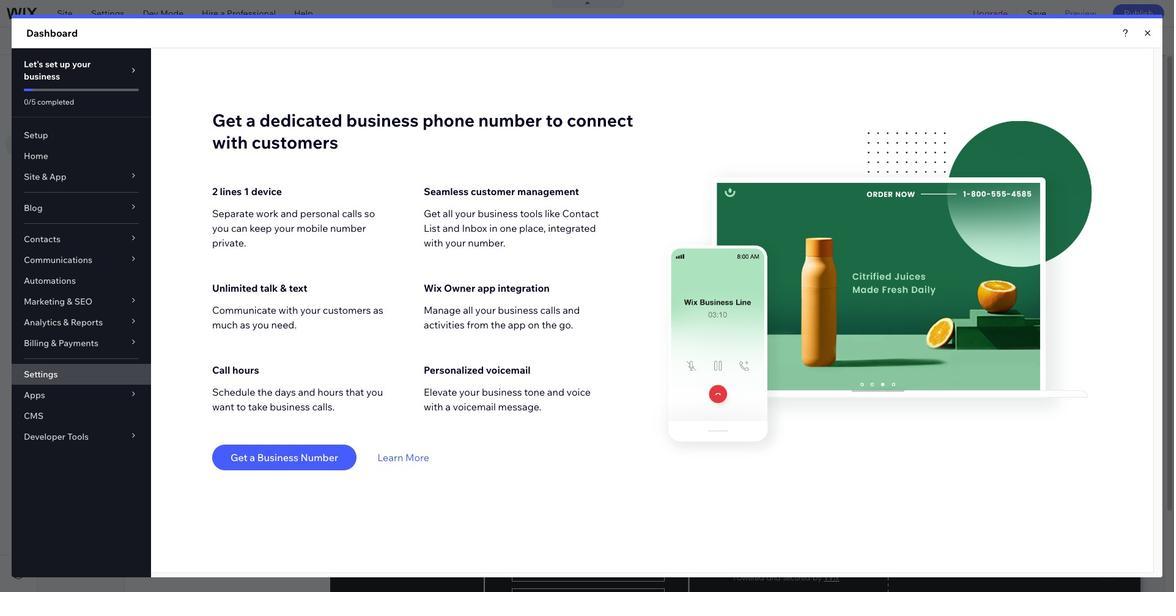 Task type: describe. For each thing, give the bounding box(es) containing it.
site for site menu
[[52, 99, 68, 110]]

a
[[220, 8, 225, 19]]

pages for site
[[73, 67, 101, 79]]

dev mode
[[143, 8, 184, 19]]

https://www.wix.com/mysite connect your domain
[[210, 35, 415, 46]]

tools
[[1077, 35, 1098, 46]]

pages for blog
[[160, 98, 185, 109]]

dev
[[143, 8, 158, 19]]

1 vertical spatial menu
[[70, 99, 92, 110]]

settings
[[91, 8, 124, 19]]

hire a professional
[[202, 8, 276, 19]]

your
[[364, 35, 382, 46]]

preview button
[[1056, 0, 1106, 27]]

tools button
[[1051, 28, 1109, 54]]

site for site pages and menu
[[52, 67, 71, 79]]



Task type: vqa. For each thing, say whether or not it's contained in the screenshot.
Hire on the top
yes



Task type: locate. For each thing, give the bounding box(es) containing it.
1 vertical spatial pages
[[160, 98, 185, 109]]

preview
[[1065, 8, 1097, 19]]

save
[[1027, 8, 1047, 19]]

save button
[[1018, 0, 1056, 27]]

professional
[[227, 8, 276, 19]]

0 horizontal spatial pages
[[73, 67, 101, 79]]

1 horizontal spatial pages
[[160, 98, 185, 109]]

site pages and menu
[[52, 67, 150, 79]]

1 horizontal spatial menu
[[123, 67, 150, 79]]

site
[[57, 8, 73, 19], [52, 67, 71, 79], [52, 99, 68, 110]]

blog
[[46, 35, 70, 46]]

1 vertical spatial site
[[52, 67, 71, 79]]

blog
[[140, 98, 158, 109]]

publish
[[1124, 8, 1154, 19]]

menu right and
[[123, 67, 150, 79]]

100%
[[1020, 35, 1042, 46]]

menu down site pages and menu
[[70, 99, 92, 110]]

domain
[[384, 35, 415, 46]]

mode
[[160, 8, 184, 19]]

site down blog
[[52, 67, 71, 79]]

2 vertical spatial site
[[52, 99, 68, 110]]

0 vertical spatial pages
[[73, 67, 101, 79]]

upgrade
[[973, 8, 1008, 19]]

pages right blog
[[160, 98, 185, 109]]

0 horizontal spatial menu
[[70, 99, 92, 110]]

pages left and
[[73, 67, 101, 79]]

pages
[[73, 67, 101, 79], [160, 98, 185, 109]]

https://www.wix.com/mysite
[[210, 35, 322, 46]]

site menu
[[52, 99, 92, 110]]

blog pages
[[140, 98, 185, 109]]

connect
[[328, 35, 362, 46]]

site for site
[[57, 8, 73, 19]]

search button
[[1110, 28, 1174, 54]]

and
[[104, 67, 121, 79]]

search
[[1136, 35, 1163, 46]]

site up blog
[[57, 8, 73, 19]]

publish button
[[1113, 4, 1165, 23]]

hire
[[202, 8, 218, 19]]

help
[[294, 8, 313, 19]]

0 vertical spatial menu
[[123, 67, 150, 79]]

menu
[[123, 67, 150, 79], [70, 99, 92, 110]]

100% button
[[1001, 28, 1051, 54]]

0 vertical spatial site
[[57, 8, 73, 19]]

site down site pages and menu
[[52, 99, 68, 110]]



